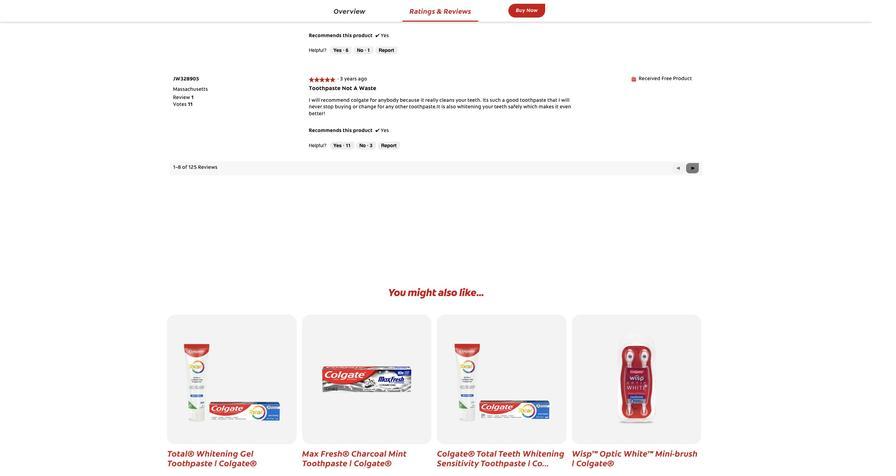 Task type: locate. For each thing, give the bounding box(es) containing it.
never
[[309, 105, 322, 110]]

· for yes · 11
[[343, 143, 345, 148]]

makes
[[539, 105, 554, 110]]

of right 1–8
[[182, 166, 187, 170]]

as
[[570, 3, 575, 8]]

brush
[[675, 447, 698, 459]]

0 horizontal spatial my
[[456, 3, 463, 8]]

product up the no · 3
[[353, 129, 373, 134]]

1 horizontal spatial toothpaste
[[520, 98, 547, 103]]

that
[[548, 98, 558, 103]]

not
[[561, 3, 569, 8]]

buying
[[335, 105, 352, 110]]

report button right no · 1
[[375, 46, 398, 55]]

1–8 of 125 reviews
[[173, 166, 220, 170]]

sensitivity
[[437, 457, 479, 468]]

0 vertical spatial recommends
[[309, 34, 342, 38]]

recommend
[[321, 98, 350, 103]]

will inside 'this toothpaste actually had a very mild mint flavor to it! my teeth have felt super clean after using this specific toothpaste, and i'm noticing a small difference in the color of my teeth, nothing drastic. they're definitely not as yellow (coffee drinker), but i know it'll take a lot longer than a week to have my teether completelt white! overall, i enjoyed this product and will most definitely purchase!!'
[[370, 17, 378, 21]]

1 vertical spatial helpful?
[[309, 143, 327, 148]]

this
[[309, 0, 319, 1]]

1 vertical spatial recommends
[[309, 129, 342, 134]]

review 1 votes 11
[[173, 96, 194, 107]]

like…
[[459, 286, 484, 299]]

yes left '6'
[[334, 47, 342, 53]]

1 horizontal spatial to
[[470, 10, 475, 15]]

also left like…
[[438, 286, 457, 299]]

1 vertical spatial 3
[[370, 143, 373, 148]]

0 vertical spatial no
[[357, 47, 364, 53]]

this up '6'
[[343, 34, 352, 38]]

content helpfulness group
[[309, 46, 398, 55], [309, 142, 400, 150]]

also inside i will recommend colgate for anybody because it really cleans your teeth. its such a good toothpaste that i will never stop buying or change for any other toothpaste.it is also whitening your teeth safely which makes it even better!
[[447, 105, 456, 110]]

even
[[560, 105, 572, 110]]

yellow
[[309, 10, 324, 15]]

1 vertical spatial it
[[556, 105, 559, 110]]

recommends this product ✔ yes up '6'
[[309, 34, 389, 38]]

1 vertical spatial definitely
[[393, 17, 415, 21]]

will down the but
[[370, 17, 378, 21]]

report right no · 1
[[379, 47, 394, 53]]

colgate® inside total® whitening gel toothpaste | colgate®
[[219, 457, 257, 468]]

total® whitening gel toothpaste | colgate® image
[[182, 333, 282, 426]]

this down (coffee
[[329, 17, 338, 21]]

1 vertical spatial toothpaste
[[520, 98, 547, 103]]

0 vertical spatial for
[[370, 98, 377, 103]]

0 vertical spatial toothpaste
[[320, 0, 346, 1]]

this up white!
[[543, 0, 552, 1]]

and down the but
[[360, 17, 369, 21]]

colgate® total teeth whitening sensitivity toothpaste | co... image
[[452, 333, 552, 426]]

no right yes · 11
[[360, 143, 366, 148]]

report button
[[375, 46, 398, 55], [378, 142, 400, 150]]

a right than
[[453, 10, 455, 15]]

1 helpful? from the top
[[309, 47, 327, 53]]

0 vertical spatial helpful?
[[309, 47, 327, 53]]

2 | from the left
[[350, 457, 352, 468]]

i right overall,
[[579, 10, 580, 15]]

recommends down better!
[[309, 129, 342, 134]]

3 left years
[[340, 77, 343, 82]]

· left the no · 3
[[343, 143, 345, 148]]

teeth inside i will recommend colgate for anybody because it really cleans your teeth. its such a good toothpaste that i will never stop buying or change for any other toothpaste.it is also whitening your teeth safely which makes it even better!
[[495, 105, 507, 110]]

yes left the no · 3
[[334, 143, 342, 148]]

1 horizontal spatial teeth
[[495, 105, 507, 110]]

1 vertical spatial product
[[353, 34, 373, 38]]

· 3 years ago
[[338, 77, 370, 82]]

0 vertical spatial it
[[421, 98, 424, 103]]

2 helpful? from the top
[[309, 143, 327, 148]]

have down nothing
[[477, 10, 488, 15]]

0 vertical spatial recommends this product ✔ yes
[[309, 34, 389, 38]]

| left gel
[[215, 457, 217, 468]]

★★★★★
[[309, 77, 335, 82], [309, 77, 335, 82]]

teeth inside 'this toothpaste actually had a very mild mint flavor to it! my teeth have felt super clean after using this specific toothpaste, and i'm noticing a small difference in the color of my teeth, nothing drastic. they're definitely not as yellow (coffee drinker), but i know it'll take a lot longer than a week to have my teether completelt white! overall, i enjoyed this product and will most definitely purchase!!'
[[452, 0, 465, 1]]

reviews down my
[[444, 6, 471, 15]]

have
[[466, 0, 478, 1], [477, 10, 488, 15]]

color
[[436, 3, 448, 8]]

0 vertical spatial product
[[339, 17, 358, 21]]

✔ down change
[[376, 129, 380, 134]]

report for 3
[[381, 143, 397, 148]]

0 horizontal spatial reviews
[[198, 166, 218, 170]]

0 horizontal spatial teeth
[[452, 0, 465, 1]]

it down that
[[556, 105, 559, 110]]

max fresh® charcoal mint toothpaste | colgate® link
[[302, 315, 432, 469]]

3 | from the left
[[528, 457, 531, 468]]

0 horizontal spatial 3
[[340, 77, 343, 82]]

0 vertical spatial reviews
[[444, 6, 471, 15]]

reviews right 125 at top left
[[198, 166, 218, 170]]

1 whitening from the left
[[196, 447, 238, 459]]

0 horizontal spatial whitening
[[196, 447, 238, 459]]

whitening left gel
[[196, 447, 238, 459]]

a left "lot" at the top of the page
[[412, 10, 415, 15]]

buy now button
[[509, 4, 546, 18]]

longer
[[424, 10, 439, 15]]

report
[[379, 47, 394, 53], [381, 143, 397, 148]]

1 vertical spatial content helpfulness group
[[309, 142, 400, 150]]

helpful? left yes · 6
[[309, 47, 327, 53]]

cleans
[[440, 98, 455, 103]]

better!
[[309, 112, 325, 117]]

1 vertical spatial my
[[489, 10, 496, 15]]

1 vertical spatial also
[[438, 286, 457, 299]]

of inside 'this toothpaste actually had a very mild mint flavor to it! my teeth have felt super clean after using this specific toothpaste, and i'm noticing a small difference in the color of my teeth, nothing drastic. they're definitely not as yellow (coffee drinker), but i know it'll take a lot longer than a week to have my teether completelt white! overall, i enjoyed this product and will most definitely purchase!!'
[[449, 3, 454, 8]]

list
[[173, 95, 194, 109]]

will up never at the left top of page
[[312, 98, 320, 103]]

colgate® inside colgate® total teeth whitening sensitivity toothpaste | co...
[[437, 447, 475, 459]]

you might also like…
[[388, 286, 484, 299]]

my up week
[[456, 3, 463, 8]]

1
[[368, 47, 370, 53], [191, 96, 194, 101]]

1 | from the left
[[215, 457, 217, 468]]

0 vertical spatial report button
[[375, 46, 398, 55]]

toothpaste
[[309, 86, 341, 91], [167, 457, 213, 468], [302, 457, 348, 468], [481, 457, 526, 468]]

no
[[357, 47, 364, 53], [360, 143, 366, 148]]

1 horizontal spatial will
[[370, 17, 378, 21]]

content helpfulness group for recommends this product
[[309, 142, 400, 150]]

1 inside review 1 votes 11
[[191, 96, 194, 101]]

of down my
[[449, 3, 454, 8]]

1 ✔ from the top
[[376, 34, 380, 38]]

0 horizontal spatial 11
[[188, 102, 193, 107]]

now
[[527, 6, 538, 13]]

colgate® total teeth whitening sensitivity toothpaste | co...
[[437, 447, 565, 468]]

1 horizontal spatial 11
[[346, 143, 351, 148]]

0 horizontal spatial to
[[432, 0, 437, 1]]

1 vertical spatial have
[[477, 10, 488, 15]]

0 vertical spatial have
[[466, 0, 478, 1]]

4 | from the left
[[572, 457, 575, 468]]

1 horizontal spatial reviews
[[444, 6, 471, 15]]

but
[[366, 10, 374, 15]]

1 horizontal spatial whitening
[[523, 447, 565, 459]]

1 vertical spatial to
[[470, 10, 475, 15]]

wisp™
[[572, 447, 598, 459]]

charcoal
[[352, 447, 387, 459]]

1 vertical spatial recommends this product ✔ yes
[[309, 129, 389, 134]]

to down teeth,
[[470, 10, 475, 15]]

ago
[[358, 77, 367, 82]]

helpful?
[[309, 47, 327, 53], [309, 143, 327, 148]]

a right such
[[502, 98, 505, 103]]

my
[[444, 0, 451, 1]]

yes down any
[[381, 129, 389, 134]]

0 vertical spatial report
[[379, 47, 394, 53]]

list containing review
[[173, 95, 194, 109]]

i right that
[[559, 98, 560, 103]]

11 right votes
[[188, 102, 193, 107]]

1 vertical spatial report button
[[378, 142, 400, 150]]

0 vertical spatial of
[[449, 3, 454, 8]]

1 recommends this product ✔ yes from the top
[[309, 34, 389, 38]]

1 horizontal spatial for
[[378, 105, 385, 110]]

might
[[408, 286, 436, 299]]

i will recommend colgate for anybody because it really cleans your teeth. its such a good toothpaste that i will never stop buying or change for any other toothpaste.it is also whitening your teeth safely which makes it even better!
[[309, 98, 572, 117]]

also down cleans
[[447, 105, 456, 110]]

2 recommends from the top
[[309, 129, 342, 134]]

a
[[378, 0, 380, 1], [378, 3, 380, 8], [412, 10, 415, 15], [453, 10, 455, 15], [502, 98, 505, 103]]

2 whitening from the left
[[523, 447, 565, 459]]

1 horizontal spatial definitely
[[537, 3, 560, 8]]

for up change
[[370, 98, 377, 103]]

no right '6'
[[357, 47, 364, 53]]

1 vertical spatial report
[[381, 143, 397, 148]]

using
[[529, 0, 542, 1]]

0 horizontal spatial your
[[456, 98, 467, 103]]

it up the toothpaste.it
[[421, 98, 424, 103]]

fresh®
[[321, 447, 350, 459]]

report button right the no · 3
[[378, 142, 400, 150]]

3 right yes · 11
[[370, 143, 373, 148]]

enjoyed
[[309, 17, 328, 21]]

definitely up white!
[[537, 3, 560, 8]]

helpful? for yes · 11
[[309, 143, 327, 148]]

received
[[639, 77, 661, 82]]

2 ✔ from the top
[[376, 129, 380, 134]]

· right yes · 11
[[367, 143, 369, 148]]

product up no · 1
[[353, 34, 373, 38]]

0 vertical spatial teeth
[[452, 0, 465, 1]]

1 vertical spatial and
[[360, 17, 369, 21]]

in
[[421, 3, 426, 8]]

and left i'm
[[338, 3, 347, 8]]

recommends this product ✔ yes up yes · 11
[[309, 129, 389, 134]]

1 horizontal spatial and
[[360, 17, 369, 21]]

teeth right my
[[452, 0, 465, 1]]

| right fresh®
[[350, 457, 352, 468]]

to up the
[[432, 0, 437, 1]]

· for no · 3
[[367, 143, 369, 148]]

wisp™ optic white™ mini-brush | colgate®
[[572, 447, 698, 468]]

0 vertical spatial 11
[[188, 102, 193, 107]]

0 horizontal spatial 1
[[191, 96, 194, 101]]

teeth.
[[468, 98, 482, 103]]

1 down massachusetts
[[191, 96, 194, 101]]

1 horizontal spatial your
[[483, 105, 493, 110]]

1 vertical spatial ✔
[[376, 129, 380, 134]]

· up toothpaste not a waste
[[338, 77, 339, 82]]

will up even on the top right of the page
[[562, 98, 570, 103]]

· right '6'
[[365, 47, 366, 53]]

toothpaste up which
[[520, 98, 547, 103]]

waste
[[359, 86, 377, 91]]

0 vertical spatial your
[[456, 98, 467, 103]]

1 vertical spatial teeth
[[495, 105, 507, 110]]

0 vertical spatial and
[[338, 3, 347, 8]]

other
[[395, 105, 408, 110]]

whitening right teeth
[[523, 447, 565, 459]]

report button for 1
[[375, 46, 398, 55]]

whitening
[[196, 447, 238, 459], [523, 447, 565, 459]]

11 left the no · 3
[[346, 143, 351, 148]]

recommends down enjoyed
[[309, 34, 342, 38]]

your down its
[[483, 105, 493, 110]]

mini-
[[656, 447, 675, 459]]

2 vertical spatial product
[[353, 129, 373, 134]]

1 horizontal spatial it
[[556, 105, 559, 110]]

colgate®
[[437, 447, 475, 459], [219, 457, 257, 468], [354, 457, 392, 468], [577, 457, 615, 468]]

0 horizontal spatial for
[[370, 98, 377, 103]]

reviews
[[444, 6, 471, 15], [198, 166, 218, 170]]

1 vertical spatial of
[[182, 166, 187, 170]]

✔ down most
[[376, 34, 380, 38]]

1 horizontal spatial 3
[[370, 143, 373, 148]]

teeth
[[452, 0, 465, 1], [495, 105, 507, 110]]

1 recommends from the top
[[309, 34, 342, 38]]

than
[[441, 10, 451, 15]]

3
[[340, 77, 343, 82], [370, 143, 373, 148]]

1 vertical spatial no
[[360, 143, 366, 148]]

my down nothing
[[489, 10, 496, 15]]

0 vertical spatial also
[[447, 105, 456, 110]]

| left co...
[[528, 457, 531, 468]]

report button for 3
[[378, 142, 400, 150]]

toothpaste.it
[[409, 105, 440, 110]]

colgate® total teeth whitening sensitivity toothpaste | co... link
[[437, 315, 567, 469]]

of
[[449, 3, 454, 8], [182, 166, 187, 170]]

to
[[432, 0, 437, 1], [470, 10, 475, 15]]

0 horizontal spatial and
[[338, 3, 347, 8]]

optic
[[600, 447, 622, 459]]

1 content helpfulness group from the top
[[309, 46, 398, 55]]

have up teeth,
[[466, 0, 478, 1]]

good
[[506, 98, 519, 103]]

2 recommends this product ✔ yes from the top
[[309, 129, 389, 134]]

no · 3
[[360, 143, 373, 148]]

1 horizontal spatial 1
[[368, 47, 370, 53]]

i
[[375, 10, 376, 15], [579, 10, 580, 15], [309, 98, 311, 103], [559, 98, 560, 103]]

► button
[[686, 163, 699, 173]]

definitely down take
[[393, 17, 415, 21]]

0 vertical spatial content helpfulness group
[[309, 46, 398, 55]]

1 horizontal spatial of
[[449, 3, 454, 8]]

2 content helpfulness group from the top
[[309, 142, 400, 150]]

because
[[400, 98, 420, 103]]

teeth down such
[[495, 105, 507, 110]]

1 horizontal spatial my
[[489, 10, 496, 15]]

product down overview
[[339, 17, 358, 21]]

your up whitening
[[456, 98, 467, 103]]

for left any
[[378, 105, 385, 110]]

helpful? left yes · 11
[[309, 143, 327, 148]]

0 horizontal spatial definitely
[[393, 17, 415, 21]]

· left '6'
[[343, 47, 345, 53]]

toothpaste up toothpaste, in the top left of the page
[[320, 0, 346, 1]]

colgate® inside wisp™ optic white™ mini-brush | colgate®
[[577, 457, 615, 468]]

1 vertical spatial your
[[483, 105, 493, 110]]

0 vertical spatial ✔
[[376, 34, 380, 38]]

0 vertical spatial 3
[[340, 77, 343, 82]]

drinker),
[[344, 10, 364, 15]]

difference
[[395, 3, 420, 8]]

report right the no · 3
[[381, 143, 397, 148]]

1 right '6'
[[368, 47, 370, 53]]

1 vertical spatial 1
[[191, 96, 194, 101]]

whitening inside colgate® total teeth whitening sensitivity toothpaste | co...
[[523, 447, 565, 459]]

0 horizontal spatial toothpaste
[[320, 0, 346, 1]]

| right co...
[[572, 457, 575, 468]]



Task type: vqa. For each thing, say whether or not it's contained in the screenshot.
the Request to the right
no



Task type: describe. For each thing, give the bounding box(es) containing it.
⊞
[[631, 77, 637, 82]]

teeth,
[[464, 3, 478, 8]]

wisp™ optic white™ mini-brush | colgate® link
[[572, 315, 702, 469]]

0 vertical spatial 1
[[368, 47, 370, 53]]

◄
[[676, 166, 681, 171]]

white™
[[624, 447, 654, 459]]

or
[[353, 105, 358, 110]]

the
[[427, 3, 435, 8]]

you
[[388, 286, 406, 299]]

total
[[477, 447, 497, 459]]

toothpaste,
[[309, 3, 337, 8]]

1 vertical spatial reviews
[[198, 166, 218, 170]]

flavor
[[417, 0, 431, 1]]

toothpaste inside 'this toothpaste actually had a very mild mint flavor to it! my teeth have felt super clean after using this specific toothpaste, and i'm noticing a small difference in the color of my teeth, nothing drastic. they're definitely not as yellow (coffee drinker), but i know it'll take a lot longer than a week to have my teether completelt white! overall, i enjoyed this product and will most definitely purchase!!'
[[320, 0, 346, 1]]

recommends for i will recommend colgate for anybody because it really cleans your teeth. its such a good toothpaste that i will never stop buying or change for any other toothpaste.it is also whitening your teeth safely which makes it even better!
[[309, 129, 342, 134]]

11 inside review 1 votes 11
[[188, 102, 193, 107]]

colgate® inside max fresh® charcoal mint toothpaste | colgate®
[[354, 457, 392, 468]]

toothpaste inside total® whitening gel toothpaste | colgate®
[[167, 457, 213, 468]]

(coffee
[[326, 10, 343, 15]]

ratings & reviews
[[410, 6, 471, 15]]

ratings & reviews button
[[403, 4, 478, 22]]

actually
[[348, 0, 366, 1]]

had
[[367, 0, 376, 1]]

stop
[[323, 105, 334, 110]]

1 vertical spatial 11
[[346, 143, 351, 148]]

which
[[524, 105, 538, 110]]

gel
[[240, 447, 254, 459]]

0 vertical spatial to
[[432, 0, 437, 1]]

i up never at the left top of page
[[309, 98, 311, 103]]

125
[[189, 166, 197, 170]]

specific
[[553, 0, 572, 1]]

it'll
[[392, 10, 399, 15]]

overall,
[[559, 10, 578, 15]]

total®
[[167, 447, 195, 459]]

report for 1
[[379, 47, 394, 53]]

product for actually
[[353, 34, 373, 38]]

product inside 'this toothpaste actually had a very mild mint flavor to it! my teeth have felt super clean after using this specific toothpaste, and i'm noticing a small difference in the color of my teeth, nothing drastic. they're definitely not as yellow (coffee drinker), but i know it'll take a lot longer than a week to have my teether completelt white! overall, i enjoyed this product and will most definitely purchase!!'
[[339, 17, 358, 21]]

safely
[[509, 105, 522, 110]]

this up yes · 11
[[343, 129, 352, 134]]

most
[[379, 17, 391, 21]]

white!
[[543, 10, 558, 15]]

0 vertical spatial my
[[456, 3, 463, 8]]

toothpaste not a waste
[[309, 86, 377, 91]]

no for no · 3
[[360, 143, 366, 148]]

product
[[674, 77, 693, 82]]

anybody
[[378, 98, 399, 103]]

· for yes · 6
[[343, 47, 345, 53]]

yes · 11
[[334, 143, 351, 148]]

they're
[[518, 3, 536, 8]]

6
[[346, 47, 349, 53]]

a up know
[[378, 3, 380, 8]]

week
[[457, 10, 469, 15]]

total® whitening gel toothpaste | colgate® link
[[167, 315, 297, 469]]

noticing
[[357, 3, 376, 8]]

this toothpaste actually had a very mild mint flavor to it! my teeth have felt super clean after using this specific toothpaste, and i'm noticing a small difference in the color of my teeth, nothing drastic. they're definitely not as yellow (coffee drinker), but i know it'll take a lot longer than a week to have my teether completelt white! overall, i enjoyed this product and will most definitely purchase!!
[[309, 0, 580, 21]]

very
[[382, 0, 392, 1]]

jw328905
[[173, 77, 199, 82]]

super
[[488, 0, 501, 1]]

such
[[490, 98, 501, 103]]

overview
[[334, 6, 366, 15]]

1–8
[[173, 166, 181, 170]]

◄ button
[[673, 163, 686, 173]]

recommends this product ✔ yes for buying
[[309, 129, 389, 134]]

2 horizontal spatial will
[[562, 98, 570, 103]]

really
[[426, 98, 439, 103]]

overview button
[[327, 4, 373, 19]]

whitening
[[458, 105, 482, 110]]

| inside total® whitening gel toothpaste | colgate®
[[215, 457, 217, 468]]

0 vertical spatial definitely
[[537, 3, 560, 8]]

reviews inside ratings & reviews "button"
[[444, 6, 471, 15]]

►
[[691, 166, 696, 171]]

review
[[173, 96, 190, 101]]

0 horizontal spatial it
[[421, 98, 424, 103]]

teether
[[497, 10, 515, 15]]

mild
[[393, 0, 404, 1]]

a inside i will recommend colgate for anybody because it really cleans your teeth. its such a good toothpaste that i will never stop buying or change for any other toothpaste.it is also whitening your teeth safely which makes it even better!
[[502, 98, 505, 103]]

product for recommend
[[353, 129, 373, 134]]

0 horizontal spatial will
[[312, 98, 320, 103]]

max fresh® charcoal mint toothpaste | colgate® image
[[321, 333, 414, 426]]

completelt
[[516, 10, 542, 15]]

| inside colgate® total teeth whitening sensitivity toothpaste | co...
[[528, 457, 531, 468]]

1–8 of 125 reviews alert
[[173, 166, 220, 170]]

· for no · 1
[[365, 47, 366, 53]]

a right had
[[378, 0, 380, 1]]

toothpaste inside colgate® total teeth whitening sensitivity toothpaste | co...
[[481, 457, 526, 468]]

is
[[442, 105, 445, 110]]

✔ for for
[[376, 129, 380, 134]]

1 vertical spatial for
[[378, 105, 385, 110]]

buy now
[[516, 6, 538, 13]]

yes down most
[[381, 34, 389, 38]]

buy
[[516, 6, 526, 13]]

content helpfulness group for ✔
[[309, 46, 398, 55]]

teeth
[[499, 447, 521, 459]]

not
[[342, 86, 352, 91]]

| inside wisp™ optic white™ mini-brush | colgate®
[[572, 457, 575, 468]]

small
[[382, 3, 394, 8]]

clean
[[503, 0, 515, 1]]

no · 1
[[357, 47, 370, 53]]

drastic.
[[499, 3, 517, 8]]

purchase!!
[[416, 17, 441, 21]]

no for no · 1
[[357, 47, 364, 53]]

recommends this product ✔ yes for and
[[309, 34, 389, 38]]

change
[[359, 105, 377, 110]]

| inside max fresh® charcoal mint toothpaste | colgate®
[[350, 457, 352, 468]]

after
[[516, 0, 528, 1]]

yes · 6
[[334, 47, 349, 53]]

a
[[354, 86, 358, 91]]

i right the but
[[375, 10, 376, 15]]

ratings
[[410, 6, 435, 15]]

&
[[437, 6, 442, 15]]

toothpaste inside i will recommend colgate for anybody because it really cleans your teeth. its such a good toothpaste that i will never stop buying or change for any other toothpaste.it is also whitening your teeth safely which makes it even better!
[[520, 98, 547, 103]]

toothpaste inside max fresh® charcoal mint toothpaste | colgate®
[[302, 457, 348, 468]]

max fresh® charcoal mint toothpaste | colgate®
[[302, 447, 407, 468]]

helpful? for yes · 6
[[309, 47, 327, 53]]

whitening inside total® whitening gel toothpaste | colgate®
[[196, 447, 238, 459]]

take
[[401, 10, 411, 15]]

i'm
[[348, 3, 355, 8]]

mint
[[405, 0, 416, 1]]

0 horizontal spatial of
[[182, 166, 187, 170]]

co...
[[533, 457, 549, 468]]

colgate
[[351, 98, 369, 103]]

votes
[[173, 102, 187, 107]]

✔ for a
[[376, 34, 380, 38]]

wisp™ optic white™ mini-brush | colgate® image
[[599, 333, 675, 426]]

recommends for this toothpaste actually had a very mild mint flavor to it! my teeth have felt super clean after using this specific toothpaste, and i'm noticing a small difference in the color of my teeth, nothing drastic. they're definitely not as yellow (coffee drinker), but i know it'll take a lot longer than a week to have my teether completelt white! overall, i enjoyed this product and will most definitely purchase!!
[[309, 34, 342, 38]]



